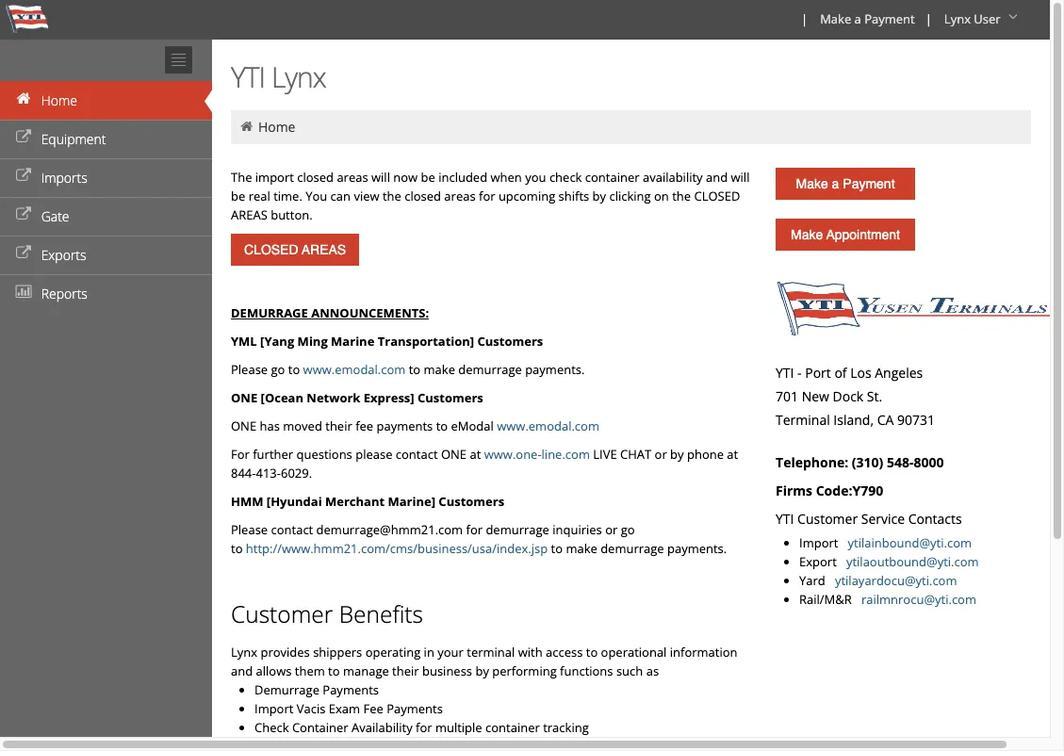 Task type: describe. For each thing, give the bounding box(es) containing it.
in
[[424, 644, 434, 661]]

one for one has moved their fee payments to emodal www.emodal.com
[[231, 418, 256, 435]]

can
[[330, 188, 351, 205]]

announcements:
[[311, 304, 429, 321]]

1 vertical spatial make a payment
[[796, 176, 895, 191]]

0 horizontal spatial make
[[424, 361, 455, 378]]

check
[[254, 719, 289, 736]]

import inside yti customer service contacts import ytilainbound@yti.com export ytilaoutbound@yti.com yard ytilayardocu@yti.com rail/m&r railmnrocu@yti.com
[[799, 534, 838, 551]]

ca
[[877, 411, 894, 429]]

please
[[356, 446, 393, 463]]

demurrage@hmm21.com
[[316, 521, 463, 538]]

availability
[[643, 169, 703, 186]]

firms code:y790
[[776, 482, 883, 500]]

yti lynx
[[231, 57, 326, 96]]

1 vertical spatial payments.
[[667, 540, 727, 557]]

to left emodal
[[436, 418, 448, 435]]

1 vertical spatial home image
[[238, 120, 255, 133]]

hmm [hyundai merchant marine] customers
[[231, 493, 504, 510]]

import
[[255, 169, 294, 186]]

upcoming
[[498, 188, 555, 205]]

port
[[805, 364, 831, 382]]

6029.
[[281, 465, 312, 482]]

[yang
[[260, 333, 294, 350]]

or inside live chat or by phone at 844-413-6029.
[[655, 446, 667, 463]]

1 horizontal spatial closed
[[405, 188, 441, 205]]

telephone:
[[776, 453, 848, 471]]

0 horizontal spatial home link
[[0, 81, 212, 120]]

now
[[393, 169, 418, 186]]

exam
[[329, 700, 360, 717]]

1 the from the left
[[383, 188, 401, 205]]

make for make appointment link
[[791, 227, 823, 242]]

1 vertical spatial make a payment link
[[776, 168, 915, 200]]

multiple
[[435, 719, 482, 736]]

2 vertical spatial demurrage
[[601, 540, 664, 557]]

http://www.hmm21.com/cms/business/usa/index.jsp
[[246, 540, 548, 557]]

by inside live chat or by phone at 844-413-6029.
[[670, 446, 684, 463]]

transportation]
[[378, 333, 474, 350]]

you
[[525, 169, 546, 186]]

express]
[[364, 389, 414, 406]]

for inside the import closed areas will now be included when you check container availability and will be real time.  you can view the closed areas for upcoming shifts by clicking on the closed areas button.
[[479, 188, 495, 205]]

0 vertical spatial payment
[[864, 10, 915, 27]]

413-
[[256, 465, 281, 482]]

one for one [ocean network express] customers
[[231, 389, 258, 406]]

business
[[422, 663, 472, 680]]

0 horizontal spatial customer
[[231, 599, 333, 630]]

time.
[[273, 188, 302, 205]]

0 vertical spatial make a payment link
[[812, 0, 922, 40]]

0 vertical spatial areas
[[337, 169, 368, 186]]

0 vertical spatial payments.
[[525, 361, 585, 378]]

phone
[[687, 446, 724, 463]]

customers for one [ocean network express] customers
[[418, 389, 483, 406]]

844-
[[231, 465, 256, 482]]

marine
[[331, 333, 375, 350]]

external link image for gate
[[14, 208, 33, 221]]

manage
[[343, 663, 389, 680]]

new
[[802, 387, 829, 405]]

bar chart image
[[14, 286, 33, 299]]

equipment link
[[0, 120, 212, 158]]

telephone: (310) 548-8000
[[776, 453, 944, 471]]

[hyundai
[[267, 493, 322, 510]]

yti - port of los angeles 701 new dock st. terminal island, ca 90731
[[776, 364, 935, 429]]

contact inside please contact demurrage@hmm21.com for demurrage inquiries or go to
[[271, 521, 313, 538]]

make for make a payment link to the bottom
[[796, 176, 828, 191]]

home inside home link
[[41, 91, 77, 109]]

0 horizontal spatial closed
[[297, 169, 334, 186]]

user
[[974, 10, 1001, 27]]

1 horizontal spatial home link
[[258, 118, 295, 136]]

code:y790
[[816, 482, 883, 500]]

at inside live chat or by phone at 844-413-6029.
[[727, 446, 738, 463]]

st.
[[867, 387, 882, 405]]

to down transportation]
[[409, 361, 421, 378]]

to down inquiries
[[551, 540, 563, 557]]

0 vertical spatial home image
[[14, 92, 33, 106]]

live
[[593, 446, 617, 463]]

exports link
[[0, 236, 212, 274]]

www.one-line.com link
[[484, 446, 590, 463]]

0 vertical spatial make a payment
[[820, 10, 915, 27]]

has
[[260, 418, 280, 435]]

for inside please contact demurrage@hmm21.com for demurrage inquiries or go to
[[466, 521, 483, 538]]

container
[[292, 719, 348, 736]]

0 horizontal spatial payments
[[323, 681, 379, 698]]

included
[[438, 169, 487, 186]]

chat
[[620, 446, 652, 463]]

external link image for imports
[[14, 170, 33, 183]]

0 vertical spatial a
[[855, 10, 861, 27]]

http://www.hmm21.com/cms/business/usa/index.jsp to make demurrage payments.
[[246, 540, 727, 557]]

appointment
[[826, 227, 900, 242]]

demurrage announcements:
[[231, 304, 429, 321]]

information
[[670, 644, 738, 661]]

container inside demurrage payments import vacis exam fee payments check container availability for multiple container tracking
[[485, 719, 540, 736]]

as
[[646, 663, 659, 680]]

1 at from the left
[[470, 446, 481, 463]]

(310)
[[852, 453, 883, 471]]

dock
[[833, 387, 864, 405]]

yti for yti - port of los angeles 701 new dock st. terminal island, ca 90731
[[776, 364, 794, 382]]

ytilaoutbound@yti.com
[[846, 553, 979, 570]]

equipment
[[41, 130, 106, 148]]

angle down image
[[1004, 10, 1023, 24]]

shifts
[[559, 188, 589, 205]]

customers for hmm [hyundai merchant marine] customers
[[439, 493, 504, 510]]

operating
[[365, 644, 421, 661]]

yti customer service contacts import ytilainbound@yti.com export ytilaoutbound@yti.com yard ytilayardocu@yti.com rail/m&r railmnrocu@yti.com
[[776, 510, 979, 608]]

ytilayardocu@yti.com
[[835, 572, 957, 589]]

availability
[[352, 719, 413, 736]]

exports
[[41, 246, 86, 264]]

the import closed areas will now be included when you check container availability and will be real time.  you can view the closed areas for upcoming shifts by clicking on the closed areas button.
[[231, 169, 750, 223]]

ytilainbound@yti.com
[[848, 534, 972, 551]]

provides
[[261, 644, 310, 661]]

demurrage payments import vacis exam fee payments check container availability for multiple container tracking
[[254, 681, 589, 736]]

areas
[[231, 206, 268, 223]]

demurrage
[[254, 681, 319, 698]]

2 vertical spatial one
[[441, 446, 467, 463]]

moved
[[283, 418, 322, 435]]

demurrage
[[231, 304, 308, 321]]

and inside the import closed areas will now be included when you check container availability and will be real time.  you can view the closed areas for upcoming shifts by clicking on the closed areas button.
[[706, 169, 728, 186]]

1 horizontal spatial payments
[[387, 700, 443, 717]]

2 will from the left
[[731, 169, 750, 186]]

marine]
[[388, 493, 435, 510]]

8000
[[914, 453, 944, 471]]

ming
[[297, 333, 328, 350]]

ytilaoutbound@yti.com link
[[846, 553, 979, 570]]

island,
[[834, 411, 874, 429]]

yml
[[231, 333, 257, 350]]

www.one-
[[484, 446, 542, 463]]

1 horizontal spatial make
[[566, 540, 597, 557]]

clicking
[[609, 188, 651, 205]]

0 horizontal spatial their
[[325, 418, 352, 435]]

one has moved their fee payments to emodal www.emodal.com
[[231, 418, 599, 435]]

container inside the import closed areas will now be included when you check container availability and will be real time.  you can view the closed areas for upcoming shifts by clicking on the closed areas button.
[[585, 169, 640, 186]]

please for please go to www.emodal.com to make demurrage payments.
[[231, 361, 268, 378]]



Task type: locate. For each thing, give the bounding box(es) containing it.
external link image
[[14, 170, 33, 183], [14, 247, 33, 260]]

payment up appointment
[[843, 176, 895, 191]]

0 vertical spatial yti
[[231, 57, 265, 96]]

1 horizontal spatial or
[[655, 446, 667, 463]]

1 horizontal spatial a
[[855, 10, 861, 27]]

payments
[[323, 681, 379, 698], [387, 700, 443, 717]]

import up check
[[254, 700, 294, 717]]

and left "allows"
[[231, 663, 253, 680]]

None submit
[[231, 234, 359, 266]]

of
[[835, 364, 847, 382]]

home image up the
[[238, 120, 255, 133]]

imports
[[41, 169, 87, 187]]

lynx user link
[[936, 0, 1029, 40]]

1 horizontal spatial contact
[[396, 446, 438, 463]]

import
[[799, 534, 838, 551], [254, 700, 294, 717]]

a
[[855, 10, 861, 27], [832, 176, 839, 191]]

0 horizontal spatial container
[[485, 719, 540, 736]]

0 vertical spatial make
[[820, 10, 851, 27]]

container left tracking
[[485, 719, 540, 736]]

yti for yti customer service contacts import ytilainbound@yti.com export ytilaoutbound@yti.com yard ytilayardocu@yti.com rail/m&r railmnrocu@yti.com
[[776, 510, 794, 528]]

areas
[[337, 169, 368, 186], [444, 188, 476, 205]]

0 vertical spatial please
[[231, 361, 268, 378]]

demurrage up emodal
[[458, 361, 522, 378]]

1 vertical spatial external link image
[[14, 208, 33, 221]]

los
[[850, 364, 872, 382]]

operational
[[601, 644, 667, 661]]

by inside lynx provides shippers operating in your terminal with access to operational information and allows them to manage their business by performing functions such as
[[475, 663, 489, 680]]

payment left lynx user
[[864, 10, 915, 27]]

yti for yti lynx
[[231, 57, 265, 96]]

them
[[295, 663, 325, 680]]

their inside lynx provides shippers operating in your terminal with access to operational information and allows them to manage their business by performing functions such as
[[392, 663, 419, 680]]

to inside please contact demurrage@hmm21.com for demurrage inquiries or go to
[[231, 540, 243, 557]]

please contact demurrage@hmm21.com for demurrage inquiries or go to
[[231, 521, 635, 557]]

0 horizontal spatial payments.
[[525, 361, 585, 378]]

0 horizontal spatial and
[[231, 663, 253, 680]]

0 vertical spatial import
[[799, 534, 838, 551]]

external link image inside exports link
[[14, 247, 33, 260]]

at down emodal
[[470, 446, 481, 463]]

contact down one has moved their fee payments to emodal www.emodal.com
[[396, 446, 438, 463]]

customers right transportation]
[[477, 333, 543, 350]]

1 vertical spatial closed
[[405, 188, 441, 205]]

make
[[424, 361, 455, 378], [566, 540, 597, 557]]

one left has
[[231, 418, 256, 435]]

for
[[231, 446, 250, 463]]

home up equipment
[[41, 91, 77, 109]]

2 horizontal spatial lynx
[[944, 10, 971, 27]]

www.emodal.com link down marine
[[303, 361, 406, 378]]

www.emodal.com link for one has moved their fee payments to emodal www.emodal.com
[[497, 418, 599, 435]]

www.emodal.com link up www.one-line.com link
[[497, 418, 599, 435]]

areas down the included
[[444, 188, 476, 205]]

1 external link image from the top
[[14, 131, 33, 144]]

0 vertical spatial demurrage
[[458, 361, 522, 378]]

and
[[706, 169, 728, 186], [231, 663, 253, 680]]

make down transportation]
[[424, 361, 455, 378]]

1 vertical spatial make
[[566, 540, 597, 557]]

0 vertical spatial by
[[592, 188, 606, 205]]

closed down now
[[405, 188, 441, 205]]

by left phone
[[670, 446, 684, 463]]

0 vertical spatial be
[[421, 169, 435, 186]]

1 vertical spatial demurrage
[[486, 521, 549, 538]]

imports link
[[0, 158, 212, 197]]

go
[[271, 361, 285, 378], [621, 521, 635, 538]]

service
[[861, 510, 905, 528]]

1 vertical spatial payment
[[843, 176, 895, 191]]

fee
[[355, 418, 373, 435]]

0 horizontal spatial go
[[271, 361, 285, 378]]

reports
[[41, 285, 88, 303]]

to up functions
[[586, 644, 598, 661]]

customers down live chat or by phone at 844-413-6029.
[[439, 493, 504, 510]]

or right chat in the right of the page
[[655, 446, 667, 463]]

or inside please contact demurrage@hmm21.com for demurrage inquiries or go to
[[605, 521, 618, 538]]

to down the hmm
[[231, 540, 243, 557]]

0 vertical spatial go
[[271, 361, 285, 378]]

demurrage up http://www.hmm21.com/cms/business/usa/index.jsp to make demurrage payments.
[[486, 521, 549, 538]]

make
[[820, 10, 851, 27], [796, 176, 828, 191], [791, 227, 823, 242]]

lynx for user
[[944, 10, 971, 27]]

1 vertical spatial go
[[621, 521, 635, 538]]

make appointment
[[791, 227, 900, 242]]

www.emodal.com down marine
[[303, 361, 406, 378]]

external link image left the imports in the top left of the page
[[14, 170, 33, 183]]

payments up availability
[[387, 700, 443, 717]]

home link down yti lynx
[[258, 118, 295, 136]]

2 vertical spatial for
[[416, 719, 432, 736]]

customer up provides
[[231, 599, 333, 630]]

import up export
[[799, 534, 838, 551]]

hmm
[[231, 493, 263, 510]]

0 vertical spatial and
[[706, 169, 728, 186]]

please
[[231, 361, 268, 378], [231, 521, 268, 538]]

check
[[549, 169, 582, 186]]

line.com
[[542, 446, 590, 463]]

inquiries
[[553, 521, 602, 538]]

please down the hmm
[[231, 521, 268, 538]]

demurrage down inquiries
[[601, 540, 664, 557]]

1 horizontal spatial and
[[706, 169, 728, 186]]

make down inquiries
[[566, 540, 597, 557]]

0 horizontal spatial lynx
[[231, 644, 257, 661]]

allows
[[256, 663, 292, 680]]

1 vertical spatial home
[[258, 118, 295, 136]]

the down now
[[383, 188, 401, 205]]

one left [ocean
[[231, 389, 258, 406]]

the right on
[[672, 188, 691, 205]]

0 vertical spatial for
[[479, 188, 495, 205]]

0 horizontal spatial home image
[[14, 92, 33, 106]]

1 horizontal spatial customer
[[798, 510, 858, 528]]

1 vertical spatial www.emodal.com
[[497, 418, 599, 435]]

1 vertical spatial areas
[[444, 188, 476, 205]]

railmnrocu@yti.com
[[861, 591, 976, 608]]

closed
[[694, 188, 740, 205]]

2 vertical spatial by
[[475, 663, 489, 680]]

yti
[[231, 57, 265, 96], [776, 364, 794, 382], [776, 510, 794, 528]]

on
[[654, 188, 669, 205]]

0 horizontal spatial areas
[[337, 169, 368, 186]]

customer inside yti customer service contacts import ytilainbound@yti.com export ytilaoutbound@yti.com yard ytilayardocu@yti.com rail/m&r railmnrocu@yti.com
[[798, 510, 858, 528]]

1 horizontal spatial lynx
[[271, 57, 326, 96]]

external link image up bar chart image
[[14, 247, 33, 260]]

closed up you
[[297, 169, 334, 186]]

lynx user
[[944, 10, 1001, 27]]

0 horizontal spatial www.emodal.com link
[[303, 361, 406, 378]]

home down yti lynx
[[258, 118, 295, 136]]

questions
[[296, 446, 352, 463]]

0 horizontal spatial a
[[832, 176, 839, 191]]

to down shippers on the bottom of the page
[[328, 663, 340, 680]]

1 please from the top
[[231, 361, 268, 378]]

demurrage inside please contact demurrage@hmm21.com for demurrage inquiries or go to
[[486, 521, 549, 538]]

0 vertical spatial contact
[[396, 446, 438, 463]]

further
[[253, 446, 293, 463]]

1 vertical spatial customers
[[418, 389, 483, 406]]

to up [ocean
[[288, 361, 300, 378]]

1 vertical spatial import
[[254, 700, 294, 717]]

please for please contact demurrage@hmm21.com for demurrage inquiries or go to
[[231, 521, 268, 538]]

0 vertical spatial www.emodal.com link
[[303, 361, 406, 378]]

home
[[41, 91, 77, 109], [258, 118, 295, 136]]

their down operating
[[392, 663, 419, 680]]

by
[[592, 188, 606, 205], [670, 446, 684, 463], [475, 663, 489, 680]]

1 will from the left
[[371, 169, 390, 186]]

1 horizontal spatial www.emodal.com link
[[497, 418, 599, 435]]

1 vertical spatial their
[[392, 663, 419, 680]]

one
[[231, 389, 258, 406], [231, 418, 256, 435], [441, 446, 467, 463]]

90731
[[897, 411, 935, 429]]

by inside the import closed areas will now be included when you check container availability and will be real time.  you can view the closed areas for upcoming shifts by clicking on the closed areas button.
[[592, 188, 606, 205]]

one down emodal
[[441, 446, 467, 463]]

angeles
[[875, 364, 923, 382]]

container up clicking
[[585, 169, 640, 186]]

1 horizontal spatial import
[[799, 534, 838, 551]]

please down yml
[[231, 361, 268, 378]]

1 horizontal spatial areas
[[444, 188, 476, 205]]

external link image inside imports link
[[14, 170, 33, 183]]

performing
[[492, 663, 557, 680]]

to
[[288, 361, 300, 378], [409, 361, 421, 378], [436, 418, 448, 435], [231, 540, 243, 557], [551, 540, 563, 557], [586, 644, 598, 661], [328, 663, 340, 680]]

railmnrocu@yti.com link
[[861, 591, 976, 608]]

external link image inside gate link
[[14, 208, 33, 221]]

1 vertical spatial payments
[[387, 700, 443, 717]]

external link image inside equipment link
[[14, 131, 33, 144]]

0 horizontal spatial |
[[801, 10, 808, 27]]

0 vertical spatial closed
[[297, 169, 334, 186]]

tracking
[[543, 719, 589, 736]]

be down the
[[231, 188, 245, 205]]

please inside please contact demurrage@hmm21.com for demurrage inquiries or go to
[[231, 521, 268, 538]]

real
[[248, 188, 270, 205]]

2 the from the left
[[672, 188, 691, 205]]

and inside lynx provides shippers operating in your terminal with access to operational information and allows them to manage their business by performing functions such as
[[231, 663, 253, 680]]

go right inquiries
[[621, 521, 635, 538]]

1 horizontal spatial will
[[731, 169, 750, 186]]

0 vertical spatial or
[[655, 446, 667, 463]]

be right now
[[421, 169, 435, 186]]

0 vertical spatial payments
[[323, 681, 379, 698]]

for down the when
[[479, 188, 495, 205]]

0 horizontal spatial import
[[254, 700, 294, 717]]

lynx provides shippers operating in your terminal with access to operational information and allows them to manage their business by performing functions such as
[[231, 644, 738, 680]]

external link image for exports
[[14, 247, 33, 260]]

1 vertical spatial by
[[670, 446, 684, 463]]

will up view
[[371, 169, 390, 186]]

2 external link image from the top
[[14, 247, 33, 260]]

2 please from the top
[[231, 521, 268, 538]]

0 vertical spatial customers
[[477, 333, 543, 350]]

1 horizontal spatial by
[[592, 188, 606, 205]]

2 vertical spatial customers
[[439, 493, 504, 510]]

payments.
[[525, 361, 585, 378], [667, 540, 727, 557]]

customer benefits
[[231, 599, 423, 630]]

contact down [hyundai
[[271, 521, 313, 538]]

reports link
[[0, 274, 212, 313]]

export
[[799, 553, 837, 570]]

0 horizontal spatial by
[[475, 663, 489, 680]]

make appointment link
[[776, 219, 915, 251]]

1 horizontal spatial |
[[925, 10, 932, 27]]

0 horizontal spatial or
[[605, 521, 618, 538]]

for up http://www.hmm21.com/cms/business/usa/index.jsp to make demurrage payments.
[[466, 521, 483, 538]]

1 vertical spatial yti
[[776, 364, 794, 382]]

1 vertical spatial a
[[832, 176, 839, 191]]

1 vertical spatial one
[[231, 418, 256, 435]]

0 vertical spatial customer
[[798, 510, 858, 528]]

yard
[[799, 572, 825, 589]]

yml [yang ming marine transportation] customers
[[231, 333, 543, 350]]

payment
[[864, 10, 915, 27], [843, 176, 895, 191]]

import inside demurrage payments import vacis exam fee payments check container availability for multiple container tracking
[[254, 700, 294, 717]]

0 horizontal spatial www.emodal.com
[[303, 361, 406, 378]]

2 vertical spatial make
[[791, 227, 823, 242]]

lynx inside lynx provides shippers operating in your terminal with access to operational information and allows them to manage their business by performing functions such as
[[231, 644, 257, 661]]

www.emodal.com up www.one-line.com link
[[497, 418, 599, 435]]

customers up emodal
[[418, 389, 483, 406]]

customer down firms code:y790
[[798, 510, 858, 528]]

and up closed
[[706, 169, 728, 186]]

2 vertical spatial lynx
[[231, 644, 257, 661]]

1 | from the left
[[801, 10, 808, 27]]

go down [yang
[[271, 361, 285, 378]]

or
[[655, 446, 667, 463], [605, 521, 618, 538]]

0 horizontal spatial contact
[[271, 521, 313, 538]]

shippers
[[313, 644, 362, 661]]

by right 'shifts'
[[592, 188, 606, 205]]

with
[[518, 644, 543, 661]]

for further questions please contact one at www.one-line.com
[[231, 446, 590, 463]]

1 vertical spatial external link image
[[14, 247, 33, 260]]

vacis
[[297, 700, 326, 717]]

1 vertical spatial container
[[485, 719, 540, 736]]

-
[[798, 364, 802, 382]]

make inside make appointment link
[[791, 227, 823, 242]]

ytilainbound@yti.com link
[[848, 534, 972, 551]]

2 at from the left
[[727, 446, 738, 463]]

lynx for provides
[[231, 644, 257, 661]]

customers
[[477, 333, 543, 350], [418, 389, 483, 406], [439, 493, 504, 510]]

1 horizontal spatial be
[[421, 169, 435, 186]]

0 vertical spatial external link image
[[14, 131, 33, 144]]

gate
[[41, 207, 69, 225]]

or right inquiries
[[605, 521, 618, 538]]

will up closed
[[731, 169, 750, 186]]

customer
[[798, 510, 858, 528], [231, 599, 333, 630]]

external link image left gate
[[14, 208, 33, 221]]

www.emodal.com link for to make demurrage payments.
[[303, 361, 406, 378]]

home link up equipment
[[0, 81, 212, 120]]

the
[[231, 169, 252, 186]]

0 vertical spatial lynx
[[944, 10, 971, 27]]

areas up can
[[337, 169, 368, 186]]

by down 'terminal'
[[475, 663, 489, 680]]

external link image
[[14, 131, 33, 144], [14, 208, 33, 221]]

0 horizontal spatial at
[[470, 446, 481, 463]]

2 horizontal spatial by
[[670, 446, 684, 463]]

1 vertical spatial lynx
[[271, 57, 326, 96]]

one [ocean network express] customers
[[231, 389, 483, 406]]

1 horizontal spatial at
[[727, 446, 738, 463]]

0 vertical spatial www.emodal.com
[[303, 361, 406, 378]]

be
[[421, 169, 435, 186], [231, 188, 245, 205]]

go inside please contact demurrage@hmm21.com for demurrage inquiries or go to
[[621, 521, 635, 538]]

view
[[354, 188, 379, 205]]

payments up exam on the bottom of the page
[[323, 681, 379, 698]]

1 horizontal spatial their
[[392, 663, 419, 680]]

please go to www.emodal.com to make demurrage payments.
[[231, 361, 585, 378]]

2 external link image from the top
[[14, 208, 33, 221]]

home image up equipment link
[[14, 92, 33, 106]]

for left multiple
[[416, 719, 432, 736]]

0 horizontal spatial will
[[371, 169, 390, 186]]

their left fee
[[325, 418, 352, 435]]

2 | from the left
[[925, 10, 932, 27]]

external link image for equipment
[[14, 131, 33, 144]]

1 vertical spatial www.emodal.com link
[[497, 418, 599, 435]]

1 horizontal spatial home image
[[238, 120, 255, 133]]

make a payment link
[[812, 0, 922, 40], [776, 168, 915, 200]]

yti inside yti - port of los angeles 701 new dock st. terminal island, ca 90731
[[776, 364, 794, 382]]

home image
[[14, 92, 33, 106], [238, 120, 255, 133]]

548-
[[887, 453, 914, 471]]

the
[[383, 188, 401, 205], [672, 188, 691, 205]]

1 horizontal spatial www.emodal.com
[[497, 418, 599, 435]]

1 horizontal spatial home
[[258, 118, 295, 136]]

for inside demurrage payments import vacis exam fee payments check container availability for multiple container tracking
[[416, 719, 432, 736]]

1 vertical spatial customer
[[231, 599, 333, 630]]

1 external link image from the top
[[14, 170, 33, 183]]

at right phone
[[727, 446, 738, 463]]

make a payment
[[820, 10, 915, 27], [796, 176, 895, 191]]

external link image left equipment
[[14, 131, 33, 144]]

0 horizontal spatial be
[[231, 188, 245, 205]]

yti inside yti customer service contacts import ytilainbound@yti.com export ytilaoutbound@yti.com yard ytilayardocu@yti.com rail/m&r railmnrocu@yti.com
[[776, 510, 794, 528]]

0 horizontal spatial home
[[41, 91, 77, 109]]



Task type: vqa. For each thing, say whether or not it's contained in the screenshot.
the "Please contact demurrage@hmm21.com for demurrage inquiries or go to http://www.hmm21.com/cms/business/usa/index.jsp" on the top of the page
no



